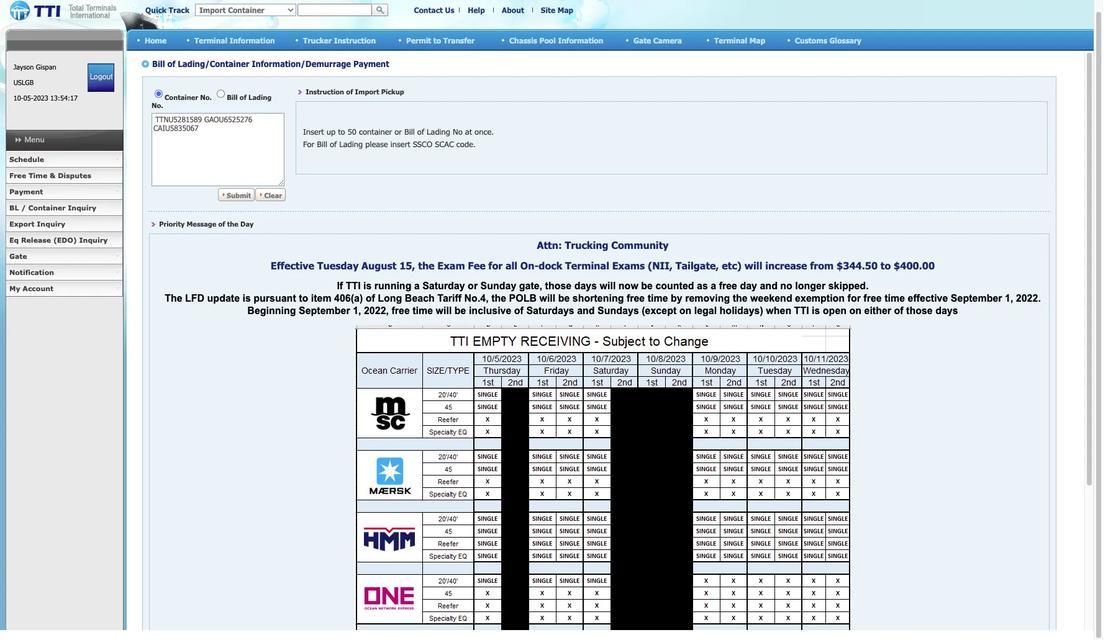 Task type: describe. For each thing, give the bounding box(es) containing it.
chassis pool information
[[509, 36, 603, 44]]

about link
[[502, 6, 524, 14]]

help link
[[468, 6, 485, 14]]

(edo)
[[53, 236, 77, 244]]

gate link
[[6, 248, 123, 265]]

terminal for terminal map
[[714, 36, 747, 44]]

transfer
[[443, 36, 475, 44]]

eq
[[9, 236, 19, 244]]

eq release (edo) inquiry link
[[6, 232, 123, 248]]

inquiry for (edo)
[[79, 236, 108, 244]]

help
[[468, 6, 485, 14]]

notification link
[[6, 265, 123, 281]]

contact us link
[[414, 6, 454, 14]]

home
[[145, 36, 167, 44]]

glossary
[[829, 36, 861, 44]]

to
[[433, 36, 441, 44]]

schedule link
[[6, 152, 123, 168]]

terminal for terminal information
[[194, 36, 227, 44]]

gispan
[[36, 63, 56, 71]]

gate for gate camera
[[634, 36, 651, 44]]

10-05-2023 13:54:17
[[13, 94, 78, 102]]

2 information from the left
[[558, 36, 603, 44]]

terminal map
[[714, 36, 765, 44]]

free time & disputes
[[9, 171, 91, 179]]

05-
[[23, 94, 33, 102]]

site map link
[[541, 6, 573, 14]]

free time & disputes link
[[6, 168, 123, 184]]

map for site map
[[558, 6, 573, 14]]

trucker
[[303, 36, 332, 44]]

quick track
[[145, 6, 189, 14]]

notification
[[9, 268, 54, 276]]

inquiry for container
[[68, 204, 96, 212]]

gate for gate
[[9, 252, 27, 260]]

login image
[[88, 63, 114, 92]]

permit to transfer
[[406, 36, 475, 44]]

account
[[23, 284, 53, 293]]

container
[[28, 204, 66, 212]]

quick
[[145, 6, 167, 14]]

uslgb
[[13, 78, 34, 86]]

eq release (edo) inquiry
[[9, 236, 108, 244]]

chassis
[[509, 36, 537, 44]]

camera
[[653, 36, 682, 44]]

bl
[[9, 204, 19, 212]]



Task type: vqa. For each thing, say whether or not it's contained in the screenshot.
the about
yes



Task type: locate. For each thing, give the bounding box(es) containing it.
terminal information
[[194, 36, 275, 44]]

site map
[[541, 6, 573, 14]]

inquiry
[[68, 204, 96, 212], [37, 220, 65, 228], [79, 236, 108, 244]]

my
[[9, 284, 20, 293]]

customs
[[795, 36, 827, 44]]

1 terminal from the left
[[194, 36, 227, 44]]

terminal
[[194, 36, 227, 44], [714, 36, 747, 44]]

1 vertical spatial gate
[[9, 252, 27, 260]]

information
[[230, 36, 275, 44], [558, 36, 603, 44]]

jayson
[[13, 63, 34, 71]]

map left customs
[[749, 36, 765, 44]]

about
[[502, 6, 524, 14]]

customs glossary
[[795, 36, 861, 44]]

export
[[9, 220, 35, 228]]

release
[[21, 236, 51, 244]]

payment link
[[6, 184, 123, 200]]

schedule
[[9, 155, 44, 163]]

10-
[[13, 94, 23, 102]]

1 horizontal spatial terminal
[[714, 36, 747, 44]]

jayson gispan
[[13, 63, 56, 71]]

track
[[169, 6, 189, 14]]

bl / container inquiry
[[9, 204, 96, 212]]

gate camera
[[634, 36, 682, 44]]

2023
[[33, 94, 48, 102]]

gate left camera on the top of page
[[634, 36, 651, 44]]

1 vertical spatial map
[[749, 36, 765, 44]]

None text field
[[298, 4, 372, 16]]

0 horizontal spatial map
[[558, 6, 573, 14]]

gate
[[634, 36, 651, 44], [9, 252, 27, 260]]

my account link
[[6, 281, 123, 297]]

0 horizontal spatial terminal
[[194, 36, 227, 44]]

contact us
[[414, 6, 454, 14]]

inquiry inside export inquiry link
[[37, 220, 65, 228]]

us
[[445, 6, 454, 14]]

free
[[9, 171, 26, 179]]

inquiry inside eq release (edo) inquiry link
[[79, 236, 108, 244]]

payment
[[9, 188, 43, 196]]

1 information from the left
[[230, 36, 275, 44]]

/
[[21, 204, 26, 212]]

1 horizontal spatial gate
[[634, 36, 651, 44]]

0 horizontal spatial gate
[[9, 252, 27, 260]]

trucker instruction
[[303, 36, 376, 44]]

1 horizontal spatial information
[[558, 36, 603, 44]]

&
[[50, 171, 56, 179]]

0 vertical spatial gate
[[634, 36, 651, 44]]

bl / container inquiry link
[[6, 200, 123, 216]]

map right site
[[558, 6, 573, 14]]

contact
[[414, 6, 443, 14]]

inquiry down bl / container inquiry
[[37, 220, 65, 228]]

inquiry inside 'bl / container inquiry' link
[[68, 204, 96, 212]]

instruction
[[334, 36, 376, 44]]

time
[[29, 171, 47, 179]]

0 horizontal spatial information
[[230, 36, 275, 44]]

inquiry down the payment link
[[68, 204, 96, 212]]

permit
[[406, 36, 431, 44]]

disputes
[[58, 171, 91, 179]]

export inquiry
[[9, 220, 65, 228]]

2 vertical spatial inquiry
[[79, 236, 108, 244]]

pool
[[539, 36, 556, 44]]

inquiry right (edo)
[[79, 236, 108, 244]]

my account
[[9, 284, 53, 293]]

1 vertical spatial inquiry
[[37, 220, 65, 228]]

gate down eq
[[9, 252, 27, 260]]

1 horizontal spatial map
[[749, 36, 765, 44]]

0 vertical spatial inquiry
[[68, 204, 96, 212]]

map for terminal map
[[749, 36, 765, 44]]

site
[[541, 6, 555, 14]]

map
[[558, 6, 573, 14], [749, 36, 765, 44]]

0 vertical spatial map
[[558, 6, 573, 14]]

export inquiry link
[[6, 216, 123, 232]]

2 terminal from the left
[[714, 36, 747, 44]]

13:54:17
[[50, 94, 78, 102]]



